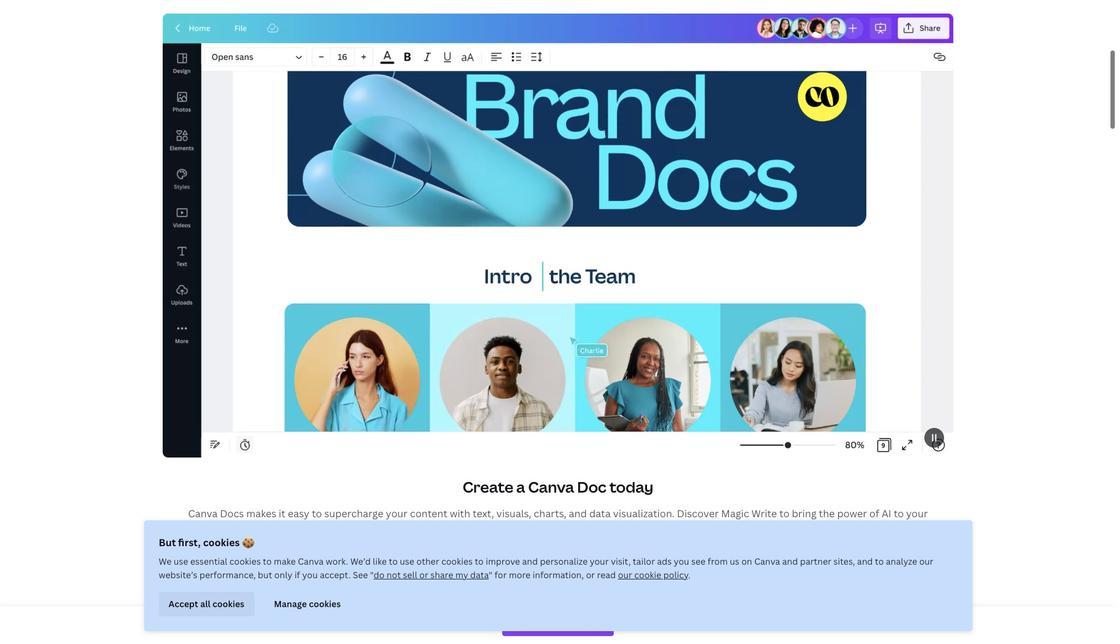 Task type: locate. For each thing, give the bounding box(es) containing it.
your up read
[[590, 556, 609, 568]]

visuals,
[[497, 508, 531, 521]]

canva up "charts,"
[[528, 477, 574, 498]]

your left content
[[386, 508, 408, 521]]

performance,
[[200, 570, 256, 581]]

your
[[386, 508, 408, 521], [906, 508, 928, 521], [590, 556, 609, 568]]

improve
[[486, 556, 520, 568]]

accept all cookies
[[169, 598, 244, 610]]

canva
[[528, 477, 574, 498], [188, 508, 218, 521], [536, 554, 562, 566], [298, 556, 324, 568], [754, 556, 780, 568]]

cookies inside button
[[213, 598, 244, 610]]

use up website's
[[174, 556, 188, 568]]

do not sell or share my data link
[[374, 570, 489, 581]]

docs up information,
[[564, 554, 586, 566]]

0 horizontal spatial use
[[174, 556, 188, 568]]

or right sell
[[419, 570, 428, 581]]

your right ai
[[906, 508, 928, 521]]

canva up information,
[[536, 554, 562, 566]]

magic
[[721, 508, 749, 521]]

on
[[742, 556, 752, 568]]

1 horizontal spatial your
[[590, 556, 609, 568]]

" left for
[[489, 570, 493, 581]]

" inside we use essential cookies to make canva work. we'd like to use other cookies to improve and personalize your visit, tailor ads you see from us on canva and partner sites, and to analyze our website's performance, but only if you accept. see "
[[370, 570, 374, 581]]

0 vertical spatial data
[[589, 508, 611, 521]]

our right analyze
[[919, 556, 934, 568]]

"
[[370, 570, 374, 581], [489, 570, 493, 581]]

visualization.
[[613, 508, 675, 521]]

data down doc
[[589, 508, 611, 521]]

🍪
[[242, 536, 254, 550]]

1 horizontal spatial or
[[586, 570, 595, 581]]

cookies down accept.
[[309, 598, 341, 610]]

manage cookies button
[[264, 592, 351, 617]]

to
[[312, 508, 322, 521], [780, 508, 790, 521], [894, 508, 904, 521], [263, 556, 272, 568], [389, 556, 398, 568], [475, 556, 484, 568], [875, 556, 884, 568]]

1 horizontal spatial our
[[919, 556, 934, 568]]

you right if at the left bottom
[[302, 570, 318, 581]]

charts,
[[534, 508, 567, 521]]

and up documents.
[[569, 508, 587, 521]]

1 vertical spatial data
[[470, 570, 489, 581]]

1 use from the left
[[174, 556, 188, 568]]

cookies
[[203, 536, 240, 550], [229, 556, 261, 568], [441, 556, 473, 568], [213, 598, 244, 610], [309, 598, 341, 610]]

0 vertical spatial our
[[919, 556, 934, 568]]

1 or from the left
[[419, 570, 428, 581]]

our
[[919, 556, 934, 568], [618, 570, 632, 581]]

docs
[[220, 508, 244, 521], [564, 554, 586, 566]]

use
[[174, 556, 188, 568], [400, 556, 414, 568]]

power
[[837, 508, 867, 521]]

analyze
[[886, 556, 917, 568]]

0 horizontal spatial docs
[[220, 508, 244, 521]]

you up policy
[[674, 556, 689, 568]]

content
[[410, 508, 448, 521]]

1 horizontal spatial data
[[589, 508, 611, 521]]

like
[[373, 556, 387, 568]]

supercharge
[[324, 508, 384, 521]]

try canva docs link
[[521, 553, 595, 567]]

1 vertical spatial you
[[302, 570, 318, 581]]

try canva docs
[[521, 554, 586, 566]]

0 vertical spatial docs
[[220, 508, 244, 521]]

1 " from the left
[[370, 570, 374, 581]]

1 horizontal spatial use
[[400, 556, 414, 568]]

it
[[279, 508, 285, 521]]

you
[[674, 556, 689, 568], [302, 570, 318, 581]]

or
[[419, 570, 428, 581], [586, 570, 595, 581]]

to left improve
[[475, 556, 484, 568]]

we use essential cookies to make canva work. we'd like to use other cookies to improve and personalize your visit, tailor ads you see from us on canva and partner sites, and to analyze our website's performance, but only if you accept. see "
[[159, 556, 934, 581]]

visit,
[[611, 556, 631, 568]]

data
[[589, 508, 611, 521], [470, 570, 489, 581]]

work.
[[326, 556, 348, 568]]

1 horizontal spatial you
[[674, 556, 689, 568]]

partner
[[800, 556, 832, 568]]

docs left makes
[[220, 508, 244, 521]]

to right easy
[[312, 508, 322, 521]]

by
[[535, 628, 547, 639]]

accept all cookies button
[[159, 592, 254, 617]]

canva right "on"
[[754, 556, 780, 568]]

1 vertical spatial docs
[[564, 554, 586, 566]]

or left read
[[586, 570, 595, 581]]

" right the see
[[370, 570, 374, 581]]

essential
[[190, 556, 227, 568]]

0 horizontal spatial your
[[386, 508, 408, 521]]

but first, cookies 🍪
[[159, 536, 254, 550]]

doc
[[577, 477, 607, 498]]

only
[[274, 570, 292, 581]]

1 horizontal spatial "
[[489, 570, 493, 581]]

discover
[[677, 508, 719, 521]]

today
[[610, 477, 654, 498]]

2 or from the left
[[586, 570, 595, 581]]

0 horizontal spatial "
[[370, 570, 374, 581]]

docs inside canva docs makes it easy to supercharge your content with text, visuals, charts, and data visualization. discover magic write to bring the power of ai to your documents.
[[220, 508, 244, 521]]

cookies right all
[[213, 598, 244, 610]]

if
[[295, 570, 300, 581]]

to left analyze
[[875, 556, 884, 568]]

use up sell
[[400, 556, 414, 568]]

a
[[516, 477, 525, 498]]

and left partner
[[782, 556, 798, 568]]

1 vertical spatial our
[[618, 570, 632, 581]]

data right my
[[470, 570, 489, 581]]

to right like
[[389, 556, 398, 568]]

cookies up essential
[[203, 536, 240, 550]]

our down "visit,"
[[618, 570, 632, 581]]

0 horizontal spatial or
[[419, 570, 428, 581]]

cookie
[[634, 570, 662, 581]]

and
[[569, 508, 587, 521], [522, 556, 538, 568], [782, 556, 798, 568], [857, 556, 873, 568]]

1 horizontal spatial docs
[[564, 554, 586, 566]]

other
[[417, 556, 439, 568]]

canva up but first, cookies 🍪
[[188, 508, 218, 521]]

0 vertical spatial you
[[674, 556, 689, 568]]

website's
[[159, 570, 197, 581]]

trusted
[[492, 628, 533, 639]]



Task type: vqa. For each thing, say whether or not it's contained in the screenshot.
content
yes



Task type: describe. For each thing, give the bounding box(es) containing it.
0 horizontal spatial our
[[618, 570, 632, 581]]

us
[[730, 556, 740, 568]]

cookies inside 'button'
[[309, 598, 341, 610]]

for
[[495, 570, 507, 581]]

0 horizontal spatial you
[[302, 570, 318, 581]]

tailor
[[633, 556, 655, 568]]

do not sell or share my data " for more information, or read our cookie policy .
[[374, 570, 691, 581]]

try
[[521, 554, 534, 566]]

2 use from the left
[[400, 556, 414, 568]]

manage
[[274, 598, 307, 610]]

with
[[450, 508, 470, 521]]

manage cookies
[[274, 598, 341, 610]]

documents.
[[530, 523, 586, 537]]

not
[[387, 570, 401, 581]]

first,
[[178, 536, 201, 550]]

your inside we use essential cookies to make canva work. we'd like to use other cookies to improve and personalize your visit, tailor ads you see from us on canva and partner sites, and to analyze our website's performance, but only if you accept. see "
[[590, 556, 609, 568]]

sell
[[403, 570, 417, 581]]

canva up if at the left bottom
[[298, 556, 324, 568]]

cookies down 🍪
[[229, 556, 261, 568]]

share
[[431, 570, 453, 581]]

personalize
[[540, 556, 588, 568]]

our cookie policy link
[[618, 570, 688, 581]]

and up do not sell or share my data " for more information, or read our cookie policy .
[[522, 556, 538, 568]]

.
[[688, 570, 691, 581]]

create
[[463, 477, 513, 498]]

more
[[509, 570, 531, 581]]

ai
[[882, 508, 892, 521]]

makes
[[246, 508, 276, 521]]

we'd
[[350, 556, 371, 568]]

all
[[200, 598, 210, 610]]

make
[[274, 556, 296, 568]]

the
[[819, 508, 835, 521]]

create a canva doc today
[[463, 477, 654, 498]]

to up "but"
[[263, 556, 272, 568]]

easy
[[288, 508, 309, 521]]

and right the sites,
[[857, 556, 873, 568]]

policy
[[664, 570, 688, 581]]

canva docs makes it easy to supercharge your content with text, visuals, charts, and data visualization. discover magic write to bring the power of ai to your documents.
[[188, 508, 928, 537]]

to right ai
[[894, 508, 904, 521]]

see
[[692, 556, 706, 568]]

accept
[[169, 598, 198, 610]]

we
[[159, 556, 172, 568]]

0 horizontal spatial data
[[470, 570, 489, 581]]

data inside canva docs makes it easy to supercharge your content with text, visuals, charts, and data visualization. discover magic write to bring the power of ai to your documents.
[[589, 508, 611, 521]]

see
[[353, 570, 368, 581]]

and inside canva docs makes it easy to supercharge your content with text, visuals, charts, and data visualization. discover magic write to bring the power of ai to your documents.
[[569, 508, 587, 521]]

ads
[[657, 556, 672, 568]]

sites,
[[834, 556, 855, 568]]

trusted by global brands
[[492, 628, 624, 639]]

global
[[549, 628, 585, 639]]

but
[[258, 570, 272, 581]]

to left bring
[[780, 508, 790, 521]]

2 " from the left
[[489, 570, 493, 581]]

write
[[752, 508, 777, 521]]

from
[[708, 556, 728, 568]]

accept.
[[320, 570, 351, 581]]

of
[[870, 508, 880, 521]]

but
[[159, 536, 176, 550]]

read
[[597, 570, 616, 581]]

canva inside try canva docs link
[[536, 554, 562, 566]]

2 horizontal spatial your
[[906, 508, 928, 521]]

cookies up my
[[441, 556, 473, 568]]

our inside we use essential cookies to make canva work. we'd like to use other cookies to improve and personalize your visit, tailor ads you see from us on canva and partner sites, and to analyze our website's performance, but only if you accept. see "
[[919, 556, 934, 568]]

information,
[[533, 570, 584, 581]]

brands
[[587, 628, 624, 639]]

canva inside canva docs makes it easy to supercharge your content with text, visuals, charts, and data visualization. discover magic write to bring the power of ai to your documents.
[[188, 508, 218, 521]]

do
[[374, 570, 385, 581]]

text,
[[473, 508, 494, 521]]

my
[[456, 570, 468, 581]]

bring
[[792, 508, 817, 521]]



